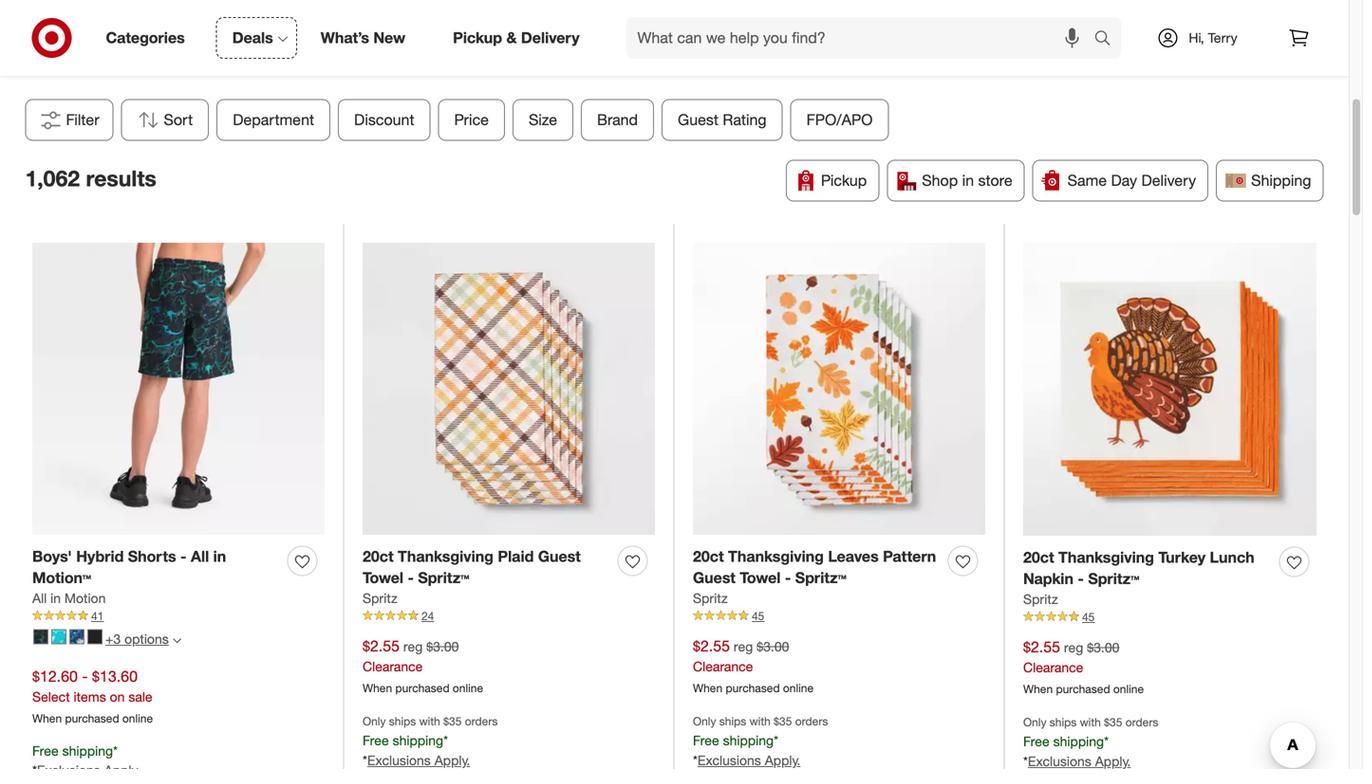 Task type: describe. For each thing, give the bounding box(es) containing it.
toys
[[629, 58, 656, 75]]

pickup & delivery
[[453, 29, 580, 47]]

discount
[[354, 110, 414, 129]]

guest rating button
[[662, 99, 783, 141]]

towel inside 20ct thanksgiving plaid guest towel - spritz™
[[363, 569, 403, 588]]

only for 20ct thanksgiving plaid guest towel - spritz™
[[363, 715, 386, 729]]

blue image
[[51, 630, 66, 645]]

thanksgiving for napkin
[[1059, 549, 1154, 567]]

leaves
[[828, 548, 879, 566]]

hybrid
[[76, 548, 124, 566]]

ships for towel
[[389, 715, 416, 729]]

ships for guest
[[719, 715, 746, 729]]

exclusions apply. link for -
[[367, 753, 470, 769]]

45 link for -
[[693, 609, 985, 625]]

all in motion link
[[32, 590, 106, 609]]

results
[[86, 165, 156, 192]]

pickup button
[[786, 160, 879, 202]]

same
[[1068, 171, 1107, 190]]

2 horizontal spatial only
[[1023, 716, 1047, 730]]

department
[[233, 110, 314, 129]]

spritz for guest
[[693, 591, 728, 607]]

reg for towel
[[403, 639, 423, 656]]

fpo/apo
[[807, 110, 873, 129]]

1 vertical spatial all
[[32, 591, 47, 607]]

clearance for 20ct thanksgiving leaves pattern guest towel - spritz™
[[693, 659, 753, 675]]

45 for towel
[[752, 609, 765, 624]]

categories link
[[90, 17, 209, 59]]

20ct thanksgiving plaid guest towel - spritz™ link
[[363, 546, 610, 590]]

$3.00 for napkin
[[1087, 640, 1120, 657]]

turkey
[[1159, 549, 1206, 567]]

spritz™ for napkin
[[1088, 570, 1140, 589]]

spritz™ inside 20ct thanksgiving leaves pattern guest towel - spritz™
[[795, 569, 847, 588]]

pickup for pickup
[[821, 171, 867, 190]]

1 horizontal spatial free shipping *
[[1023, 734, 1109, 750]]

purchased for napkin
[[1056, 683, 1110, 697]]

20ct for 20ct thanksgiving plaid guest towel - spritz™
[[363, 548, 394, 566]]

all in motion
[[32, 591, 106, 607]]

terry
[[1208, 29, 1238, 46]]

all inside boys' hybrid shorts - all in motion™
[[191, 548, 209, 566]]

hi,
[[1189, 29, 1204, 46]]

dark blue image
[[69, 630, 84, 645]]

+3
[[105, 631, 121, 648]]

sort
[[164, 110, 193, 129]]

jet black image
[[87, 630, 103, 645]]

all colors + 3 more colors element
[[173, 634, 181, 646]]

20ct thanksgiving turkey lunch napkin - spritz™
[[1023, 549, 1255, 589]]

plaid
[[498, 548, 534, 566]]

price button
[[438, 99, 505, 141]]

hi, terry
[[1189, 29, 1238, 46]]

sale
[[128, 689, 152, 706]]

1,062
[[25, 165, 80, 192]]

$12.60 - $13.60 select items on sale when purchased online
[[32, 668, 153, 726]]

black image
[[33, 630, 48, 645]]

$2.55 reg $3.00 clearance when purchased online for napkin
[[1023, 639, 1144, 697]]

What can we help you find? suggestions appear below search field
[[626, 17, 1099, 59]]

1,062 results
[[25, 165, 156, 192]]

2 horizontal spatial orders
[[1126, 716, 1159, 730]]

20ct for 20ct thanksgiving turkey lunch napkin - spritz™
[[1023, 549, 1054, 567]]

apply. for -
[[765, 753, 801, 769]]

napkin
[[1023, 570, 1074, 589]]

purchased inside $12.60 - $13.60 select items on sale when purchased online
[[65, 712, 119, 726]]

new
[[373, 29, 406, 47]]

20ct thanksgiving leaves pattern guest towel - spritz™ link
[[693, 546, 941, 590]]

toys clearance
[[629, 58, 720, 75]]

when for 20ct thanksgiving turkey lunch napkin - spritz™
[[1023, 683, 1053, 697]]

brand
[[597, 110, 638, 129]]

pattern
[[883, 548, 936, 566]]

discount button
[[338, 99, 431, 141]]

- inside 20ct thanksgiving turkey lunch napkin - spritz™
[[1078, 570, 1084, 589]]

$2.55 for 20ct thanksgiving turkey lunch napkin - spritz™
[[1023, 639, 1060, 657]]

motion™
[[32, 569, 91, 588]]

20ct thanksgiving plaid guest towel - spritz™
[[363, 548, 581, 588]]

spritz for towel
[[363, 591, 397, 607]]

fpo/apo button
[[791, 99, 889, 141]]

2 horizontal spatial with
[[1080, 716, 1101, 730]]

2 horizontal spatial ships
[[1050, 716, 1077, 730]]

+3 options
[[105, 631, 169, 648]]

spritz link for napkin
[[1023, 591, 1058, 609]]

search
[[1086, 30, 1131, 49]]

clearance for 20ct thanksgiving plaid guest towel - spritz™
[[363, 659, 423, 675]]

motion
[[64, 591, 106, 607]]

guest inside 20ct thanksgiving leaves pattern guest towel - spritz™
[[693, 569, 736, 588]]

brand button
[[581, 99, 654, 141]]

pickup & delivery link
[[437, 17, 603, 59]]

shop in store button
[[887, 160, 1025, 202]]

$2.55 for 20ct thanksgiving leaves pattern guest towel - spritz™
[[693, 638, 730, 656]]

2 horizontal spatial $35
[[1104, 716, 1123, 730]]

purchased for towel
[[395, 682, 450, 696]]

towel inside 20ct thanksgiving leaves pattern guest towel - spritz™
[[740, 569, 781, 588]]

deals link
[[216, 17, 297, 59]]

20ct thanksgiving turkey lunch napkin - spritz™ link
[[1023, 547, 1272, 591]]

shipping button
[[1216, 160, 1324, 202]]

24 link
[[363, 609, 655, 625]]

size
[[529, 110, 557, 129]]

in inside boys' hybrid shorts - all in motion™
[[213, 548, 226, 566]]

online inside $12.60 - $13.60 select items on sale when purchased online
[[122, 712, 153, 726]]

select
[[32, 689, 70, 706]]



Task type: vqa. For each thing, say whether or not it's contained in the screenshot.
New
yes



Task type: locate. For each thing, give the bounding box(es) containing it.
same day delivery
[[1068, 171, 1196, 190]]

$2.55
[[363, 638, 400, 656], [693, 638, 730, 656], [1023, 639, 1060, 657]]

pickup
[[453, 29, 502, 47], [821, 171, 867, 190]]

spritz for napkin
[[1023, 591, 1058, 608]]

department button
[[217, 99, 331, 141]]

1 horizontal spatial $2.55
[[693, 638, 730, 656]]

spritz link for towel
[[363, 590, 397, 609]]

0 horizontal spatial pickup
[[453, 29, 502, 47]]

45 link
[[693, 609, 985, 625], [1023, 609, 1317, 626]]

1 horizontal spatial all
[[191, 548, 209, 566]]

pickup inside button
[[821, 171, 867, 190]]

delivery inside "button"
[[1142, 171, 1196, 190]]

$3.00 for guest
[[757, 639, 789, 656]]

$3.00
[[426, 639, 459, 656], [757, 639, 789, 656], [1087, 640, 1120, 657]]

online for guest
[[783, 682, 814, 696]]

guest inside 20ct thanksgiving plaid guest towel - spritz™
[[538, 548, 581, 566]]

- inside 20ct thanksgiving plaid guest towel - spritz™
[[408, 569, 414, 588]]

spritz™ inside 20ct thanksgiving plaid guest towel - spritz™
[[418, 569, 469, 588]]

45 link down 20ct thanksgiving leaves pattern guest towel - spritz™ link
[[693, 609, 985, 625]]

what's new link
[[305, 17, 429, 59]]

0 horizontal spatial 45 link
[[693, 609, 985, 625]]

thanksgiving up the napkin
[[1059, 549, 1154, 567]]

1 horizontal spatial $2.55 reg $3.00 clearance when purchased online
[[693, 638, 814, 696]]

1 horizontal spatial exclusions apply. link
[[698, 753, 801, 769]]

on
[[110, 689, 125, 706]]

2 horizontal spatial in
[[962, 171, 974, 190]]

$3.00 down 20ct thanksgiving leaves pattern guest towel - spritz™
[[757, 639, 789, 656]]

all colors + 3 more colors image
[[173, 637, 181, 646]]

2 only ships with $35 orders free shipping * * exclusions apply. from the left
[[693, 715, 828, 769]]

filter
[[66, 110, 99, 129]]

45 for -
[[1082, 610, 1095, 625]]

0 horizontal spatial delivery
[[521, 29, 580, 47]]

2 vertical spatial guest
[[693, 569, 736, 588]]

0 horizontal spatial only
[[363, 715, 386, 729]]

store
[[978, 171, 1013, 190]]

0 horizontal spatial ships
[[389, 715, 416, 729]]

pickup down fpo/apo button
[[821, 171, 867, 190]]

$35 for spritz™
[[443, 715, 462, 729]]

2 horizontal spatial spritz
[[1023, 591, 1058, 608]]

0 horizontal spatial with
[[419, 715, 440, 729]]

1 horizontal spatial apply.
[[765, 753, 801, 769]]

spritz™ right the napkin
[[1088, 570, 1140, 589]]

pickup left &
[[453, 29, 502, 47]]

boys' hybrid shorts - all in motion™ image
[[32, 243, 325, 535], [32, 243, 325, 535]]

spritz™ up '24'
[[418, 569, 469, 588]]

0 horizontal spatial $2.55 reg $3.00 clearance when purchased online
[[363, 638, 483, 696]]

in
[[962, 171, 974, 190], [213, 548, 226, 566], [50, 591, 61, 607]]

pickup for pickup & delivery
[[453, 29, 502, 47]]

thanksgiving inside 20ct thanksgiving plaid guest towel - spritz™
[[398, 548, 494, 566]]

0 vertical spatial delivery
[[521, 29, 580, 47]]

1 horizontal spatial exclusions
[[698, 753, 761, 769]]

guest
[[678, 110, 719, 129], [538, 548, 581, 566], [693, 569, 736, 588]]

when for 20ct thanksgiving leaves pattern guest towel - spritz™
[[693, 682, 723, 696]]

0 horizontal spatial reg
[[403, 639, 423, 656]]

0 horizontal spatial free shipping *
[[32, 743, 118, 760]]

0 horizontal spatial in
[[50, 591, 61, 607]]

41 link
[[32, 609, 325, 625]]

with for towel
[[750, 715, 771, 729]]

0 horizontal spatial $3.00
[[426, 639, 459, 656]]

1 horizontal spatial spritz
[[693, 591, 728, 607]]

in for store
[[962, 171, 974, 190]]

spritz™ down leaves
[[795, 569, 847, 588]]

free
[[363, 733, 389, 750], [693, 733, 719, 750], [1023, 734, 1050, 750], [32, 743, 59, 760]]

size button
[[513, 99, 574, 141]]

clearance
[[660, 58, 720, 75], [363, 659, 423, 675], [693, 659, 753, 675], [1023, 660, 1084, 676]]

free shipping * down only ships with $35 orders
[[1023, 734, 1109, 750]]

1 horizontal spatial orders
[[795, 715, 828, 729]]

0 horizontal spatial thanksgiving
[[398, 548, 494, 566]]

20ct thanksgiving plaid guest towel - spritz™ image
[[363, 243, 655, 535], [363, 243, 655, 535]]

thanksgiving left leaves
[[728, 548, 824, 566]]

only for 20ct thanksgiving leaves pattern guest towel - spritz™
[[693, 715, 716, 729]]

1 horizontal spatial spritz™
[[795, 569, 847, 588]]

1 horizontal spatial reg
[[734, 639, 753, 656]]

0 horizontal spatial all
[[32, 591, 47, 607]]

guest rating
[[678, 110, 767, 129]]

exclusions apply. link
[[367, 753, 470, 769], [698, 753, 801, 769]]

delivery for pickup & delivery
[[521, 29, 580, 47]]

what's new
[[321, 29, 406, 47]]

price
[[454, 110, 489, 129]]

thanksgiving for towel
[[398, 548, 494, 566]]

boys' hybrid shorts - all in motion™ link
[[32, 546, 280, 590]]

0 horizontal spatial $2.55
[[363, 638, 400, 656]]

$2.55 reg $3.00 clearance when purchased online for guest
[[693, 638, 814, 696]]

toys clearance link
[[578, 0, 772, 76]]

only ships with $35 orders free shipping * * exclusions apply.
[[363, 715, 498, 769], [693, 715, 828, 769]]

same day delivery button
[[1033, 160, 1209, 202]]

2 horizontal spatial $2.55
[[1023, 639, 1060, 657]]

clearance for 20ct thanksgiving turkey lunch napkin - spritz™
[[1023, 660, 1084, 676]]

1 vertical spatial in
[[213, 548, 226, 566]]

2 vertical spatial in
[[50, 591, 61, 607]]

online for towel
[[453, 682, 483, 696]]

0 horizontal spatial spritz link
[[363, 590, 397, 609]]

items
[[74, 689, 106, 706]]

0 horizontal spatial exclusions apply. link
[[367, 753, 470, 769]]

in inside button
[[962, 171, 974, 190]]

online for napkin
[[1114, 683, 1144, 697]]

deals
[[232, 29, 273, 47]]

only ships with $35 orders free shipping * * exclusions apply. for -
[[363, 715, 498, 769]]

0 horizontal spatial 45
[[752, 609, 765, 624]]

2 horizontal spatial spritz™
[[1088, 570, 1140, 589]]

0 horizontal spatial spritz™
[[418, 569, 469, 588]]

1 horizontal spatial only ships with $35 orders free shipping * * exclusions apply.
[[693, 715, 828, 769]]

$2.55 for 20ct thanksgiving plaid guest towel - spritz™
[[363, 638, 400, 656]]

0 horizontal spatial apply.
[[435, 753, 470, 769]]

45
[[752, 609, 765, 624], [1082, 610, 1095, 625]]

$13.60
[[92, 668, 138, 687]]

thanksgiving inside 20ct thanksgiving turkey lunch napkin - spritz™
[[1059, 549, 1154, 567]]

$2.55 reg $3.00 clearance when purchased online for towel
[[363, 638, 483, 696]]

45 down 20ct thanksgiving turkey lunch napkin - spritz™
[[1082, 610, 1095, 625]]

boys' hybrid shorts - all in motion™
[[32, 548, 226, 588]]

apply.
[[435, 753, 470, 769], [765, 753, 801, 769]]

online
[[453, 682, 483, 696], [783, 682, 814, 696], [1114, 683, 1144, 697], [122, 712, 153, 726]]

delivery
[[521, 29, 580, 47], [1142, 171, 1196, 190]]

purchased for guest
[[726, 682, 780, 696]]

2 towel from the left
[[740, 569, 781, 588]]

$12.60
[[32, 668, 78, 687]]

2 horizontal spatial thanksgiving
[[1059, 549, 1154, 567]]

1 horizontal spatial 45
[[1082, 610, 1095, 625]]

day
[[1111, 171, 1137, 190]]

exclusions
[[367, 753, 431, 769], [698, 753, 761, 769]]

shorts
[[128, 548, 176, 566]]

orders for -
[[795, 715, 828, 729]]

when
[[363, 682, 392, 696], [693, 682, 723, 696], [1023, 683, 1053, 697], [32, 712, 62, 726]]

0 vertical spatial all
[[191, 548, 209, 566]]

towel
[[363, 569, 403, 588], [740, 569, 781, 588]]

1 only ships with $35 orders free shipping * * exclusions apply. from the left
[[363, 715, 498, 769]]

filter button
[[25, 99, 114, 141]]

exclusions apply. link for towel
[[698, 753, 801, 769]]

- inside boys' hybrid shorts - all in motion™
[[180, 548, 187, 566]]

only ships with $35 orders
[[1023, 716, 1159, 730]]

1 horizontal spatial towel
[[740, 569, 781, 588]]

$3.00 for towel
[[426, 639, 459, 656]]

$35
[[443, 715, 462, 729], [774, 715, 792, 729], [1104, 716, 1123, 730]]

0 vertical spatial pickup
[[453, 29, 502, 47]]

delivery for same day delivery
[[1142, 171, 1196, 190]]

when inside $12.60 - $13.60 select items on sale when purchased online
[[32, 712, 62, 726]]

2 horizontal spatial $3.00
[[1087, 640, 1120, 657]]

reg for napkin
[[1064, 640, 1084, 657]]

options
[[124, 631, 169, 648]]

2 exclusions from the left
[[698, 753, 761, 769]]

2 horizontal spatial reg
[[1064, 640, 1084, 657]]

1 horizontal spatial in
[[213, 548, 226, 566]]

delivery right &
[[521, 29, 580, 47]]

orders
[[465, 715, 498, 729], [795, 715, 828, 729], [1126, 716, 1159, 730]]

delivery right day
[[1142, 171, 1196, 190]]

2 horizontal spatial spritz link
[[1023, 591, 1058, 609]]

thanksgiving
[[398, 548, 494, 566], [728, 548, 824, 566], [1059, 549, 1154, 567]]

0 vertical spatial in
[[962, 171, 974, 190]]

free shipping *
[[1023, 734, 1109, 750], [32, 743, 118, 760]]

shop in store
[[922, 171, 1013, 190]]

orders for spritz™
[[465, 715, 498, 729]]

2 horizontal spatial 20ct
[[1023, 549, 1054, 567]]

1 horizontal spatial with
[[750, 715, 771, 729]]

1 apply. from the left
[[435, 753, 470, 769]]

0 vertical spatial guest
[[678, 110, 719, 129]]

reg for guest
[[734, 639, 753, 656]]

only ships with $35 orders free shipping * * exclusions apply. for towel
[[693, 715, 828, 769]]

1 exclusions apply. link from the left
[[367, 753, 470, 769]]

shop
[[922, 171, 958, 190]]

0 horizontal spatial orders
[[465, 715, 498, 729]]

2 horizontal spatial $2.55 reg $3.00 clearance when purchased online
[[1023, 639, 1144, 697]]

- inside $12.60 - $13.60 select items on sale when purchased online
[[82, 668, 88, 687]]

2 exclusions apply. link from the left
[[698, 753, 801, 769]]

with for -
[[419, 715, 440, 729]]

&
[[506, 29, 517, 47]]

search button
[[1086, 17, 1131, 63]]

ships
[[389, 715, 416, 729], [719, 715, 746, 729], [1050, 716, 1077, 730]]

+3 options button
[[25, 625, 190, 655]]

shipping
[[393, 733, 443, 750], [723, 733, 774, 750], [1053, 734, 1104, 750], [62, 743, 113, 760]]

1 vertical spatial delivery
[[1142, 171, 1196, 190]]

1 horizontal spatial ships
[[719, 715, 746, 729]]

spritz link
[[363, 590, 397, 609], [693, 590, 728, 609], [1023, 591, 1058, 609]]

in left store
[[962, 171, 974, 190]]

20ct thanksgiving turkey lunch napkin - spritz™ image
[[1023, 243, 1317, 536], [1023, 243, 1317, 536]]

1 towel from the left
[[363, 569, 403, 588]]

- inside 20ct thanksgiving leaves pattern guest towel - spritz™
[[785, 569, 791, 588]]

in down motion™
[[50, 591, 61, 607]]

thanksgiving for guest
[[728, 548, 824, 566]]

1 horizontal spatial $35
[[774, 715, 792, 729]]

reg
[[403, 639, 423, 656], [734, 639, 753, 656], [1064, 640, 1084, 657]]

when for 20ct thanksgiving plaid guest towel - spritz™
[[363, 682, 392, 696]]

boys'
[[32, 548, 72, 566]]

lunch
[[1210, 549, 1255, 567]]

0 horizontal spatial only ships with $35 orders free shipping * * exclusions apply.
[[363, 715, 498, 769]]

1 vertical spatial pickup
[[821, 171, 867, 190]]

20ct inside 20ct thanksgiving plaid guest towel - spritz™
[[363, 548, 394, 566]]

sort button
[[121, 99, 209, 141]]

in for motion
[[50, 591, 61, 607]]

spritz
[[363, 591, 397, 607], [693, 591, 728, 607], [1023, 591, 1058, 608]]

1 horizontal spatial delivery
[[1142, 171, 1196, 190]]

1 horizontal spatial thanksgiving
[[728, 548, 824, 566]]

1 horizontal spatial only
[[693, 715, 716, 729]]

$2.55 reg $3.00 clearance when purchased online
[[363, 638, 483, 696], [693, 638, 814, 696], [1023, 639, 1144, 697]]

1 horizontal spatial 20ct
[[693, 548, 724, 566]]

spritz link for guest
[[693, 590, 728, 609]]

$3.00 down '24'
[[426, 639, 459, 656]]

all down motion™
[[32, 591, 47, 607]]

thanksgiving up '24'
[[398, 548, 494, 566]]

spritz™ inside 20ct thanksgiving turkey lunch napkin - spritz™
[[1088, 570, 1140, 589]]

0 horizontal spatial 20ct
[[363, 548, 394, 566]]

-
[[180, 548, 187, 566], [408, 569, 414, 588], [785, 569, 791, 588], [1078, 570, 1084, 589], [82, 668, 88, 687]]

1 vertical spatial guest
[[538, 548, 581, 566]]

2 apply. from the left
[[765, 753, 801, 769]]

45 down 20ct thanksgiving leaves pattern guest towel - spritz™
[[752, 609, 765, 624]]

0 horizontal spatial exclusions
[[367, 753, 431, 769]]

20ct inside 20ct thanksgiving leaves pattern guest towel - spritz™
[[693, 548, 724, 566]]

0 horizontal spatial towel
[[363, 569, 403, 588]]

*
[[443, 733, 448, 750], [774, 733, 778, 750], [1104, 734, 1109, 750], [113, 743, 118, 760], [363, 753, 367, 769], [693, 753, 698, 769]]

purchased
[[395, 682, 450, 696], [726, 682, 780, 696], [1056, 683, 1110, 697], [65, 712, 119, 726]]

1 horizontal spatial pickup
[[821, 171, 867, 190]]

1 horizontal spatial $3.00
[[757, 639, 789, 656]]

exclusions for guest
[[698, 753, 761, 769]]

thanksgiving inside 20ct thanksgiving leaves pattern guest towel - spritz™
[[728, 548, 824, 566]]

41
[[91, 609, 104, 624]]

0 horizontal spatial $35
[[443, 715, 462, 729]]

guest inside guest rating button
[[678, 110, 719, 129]]

free shipping * down items
[[32, 743, 118, 760]]

20ct thanksgiving leaves pattern guest towel - spritz™
[[693, 548, 936, 588]]

rating
[[723, 110, 767, 129]]

0 horizontal spatial spritz
[[363, 591, 397, 607]]

45 link down 20ct thanksgiving turkey lunch napkin - spritz™ link
[[1023, 609, 1317, 626]]

20ct for 20ct thanksgiving leaves pattern guest towel - spritz™
[[693, 548, 724, 566]]

apply. for spritz™
[[435, 753, 470, 769]]

with
[[419, 715, 440, 729], [750, 715, 771, 729], [1080, 716, 1101, 730]]

$35 for -
[[774, 715, 792, 729]]

shipping
[[1251, 171, 1312, 190]]

24
[[422, 609, 434, 624]]

all right the shorts
[[191, 548, 209, 566]]

what's
[[321, 29, 369, 47]]

exclusions for towel
[[367, 753, 431, 769]]

1 horizontal spatial 45 link
[[1023, 609, 1317, 626]]

categories
[[106, 29, 185, 47]]

20ct
[[363, 548, 394, 566], [693, 548, 724, 566], [1023, 549, 1054, 567]]

20ct inside 20ct thanksgiving turkey lunch napkin - spritz™
[[1023, 549, 1054, 567]]

45 link for spritz™
[[1023, 609, 1317, 626]]

in right the shorts
[[213, 548, 226, 566]]

spritz™ for towel
[[418, 569, 469, 588]]

1 exclusions from the left
[[367, 753, 431, 769]]

$3.00 up only ships with $35 orders
[[1087, 640, 1120, 657]]

20ct thanksgiving leaves pattern guest towel - spritz™ image
[[693, 243, 985, 535], [693, 243, 985, 535]]

1 horizontal spatial spritz link
[[693, 590, 728, 609]]



